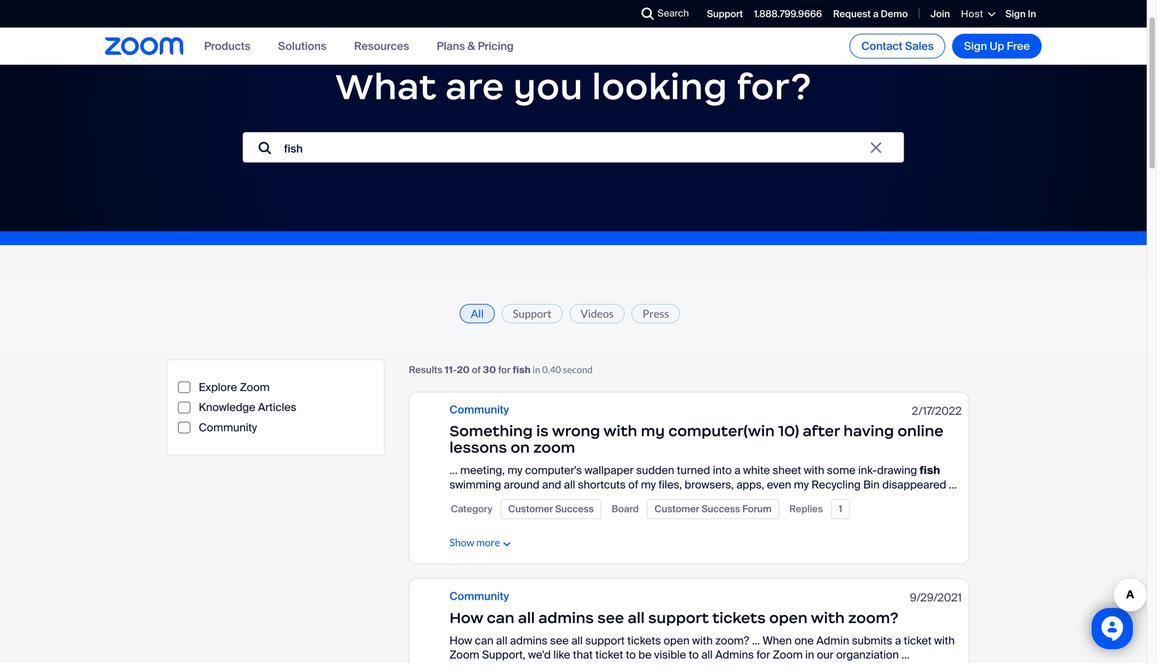 Task type: describe. For each thing, give the bounding box(es) containing it.
community button for how can all admins see all support tickets open with zoom?
[[450, 589, 509, 604]]

none search field inside what are you looking for? 'main content'
[[243, 132, 904, 173]]

... left meeting,
[[450, 463, 458, 478]]

around
[[504, 478, 540, 492]]

and
[[542, 478, 561, 492]]

all left the we'd
[[496, 634, 508, 648]]

show more button
[[450, 536, 511, 553]]

press
[[643, 307, 669, 320]]

sign for sign up free
[[964, 39, 987, 53]]

organziation
[[836, 648, 899, 663]]

in inside how can all admins see all support tickets open with zoom? how can all admins see all support tickets open with zoom? ... when one admin submits a ticket with zoom support, we'd like that ticket to be visible to all admins for zoom in our organziation ...
[[806, 648, 814, 663]]

a inside how can all admins see all support tickets open with zoom? how can all admins see all support tickets open with zoom? ... when one admin submits a ticket with zoom support, we'd like that ticket to be visible to all admins for zoom in our organziation ...
[[895, 634, 901, 648]]

up
[[990, 39, 1004, 53]]

1.888.799.9666 link
[[754, 8, 822, 20]]

of inside something is wrong with my computer(win 10) after having online lessons on zoom ... meeting, my computer's wallpaper sudden turned into a white sheet with some ink-drawing fish swimming around and all shortcuts of my files, browsers, apps, even my recycling bin disappeared ...
[[628, 478, 639, 492]]

files,
[[659, 478, 682, 492]]

fish inside something is wrong with my computer(win 10) after having online lessons on zoom ... meeting, my computer's wallpaper sudden turned into a white sheet with some ink-drawing fish swimming around and all shortcuts of my files, browsers, apps, even my recycling bin disappeared ...
[[920, 463, 940, 478]]

admins
[[715, 648, 754, 663]]

1 to from the left
[[626, 648, 636, 663]]

1 vertical spatial open
[[664, 634, 690, 648]]

9/29/2021
[[910, 591, 962, 605]]

0 horizontal spatial fish
[[513, 364, 531, 376]]

success for customer success forum
[[702, 503, 740, 516]]

0 horizontal spatial see
[[550, 634, 569, 648]]

2 how from the top
[[450, 634, 472, 648]]

search
[[658, 7, 689, 20]]

admin
[[817, 634, 849, 648]]

0 vertical spatial a
[[873, 8, 879, 20]]

join
[[931, 8, 950, 20]]

show more link
[[450, 537, 500, 549]]

20
[[457, 364, 470, 376]]

more
[[476, 537, 500, 549]]

some
[[827, 463, 856, 478]]

how can all admins see all support tickets open with zoom? how can all admins see all support tickets open with zoom? ... when one admin submits a ticket with zoom support, we'd like that ticket to be visible to all admins for zoom in our organziation ...
[[450, 609, 955, 663]]

support button
[[502, 304, 563, 323]]

10)
[[778, 422, 799, 441]]

recycling
[[812, 478, 861, 492]]

sign for sign in
[[1006, 8, 1026, 20]]

with left 'some' on the right bottom
[[804, 463, 825, 478]]

0 vertical spatial can
[[487, 609, 515, 627]]

1
[[839, 503, 842, 516]]

1 horizontal spatial zoom?
[[848, 609, 899, 627]]

0 horizontal spatial support
[[585, 634, 625, 648]]

community for something is wrong with my computer(win 10) after having online lessons on zoom
[[450, 403, 509, 417]]

all right like
[[572, 634, 583, 648]]

sign up free link
[[953, 34, 1042, 59]]

1 vertical spatial community
[[199, 421, 257, 435]]

customer for customer success
[[508, 503, 553, 516]]

meeting,
[[460, 463, 505, 478]]

videos
[[581, 307, 614, 320]]

all up be
[[628, 609, 645, 627]]

contact
[[862, 39, 903, 53]]

all
[[471, 307, 484, 320]]

all left the admins
[[702, 648, 713, 663]]

for inside how can all admins see all support tickets open with zoom? how can all admins see all support tickets open with zoom? ... when one admin submits a ticket with zoom support, we'd like that ticket to be visible to all admins for zoom in our organziation ...
[[757, 648, 770, 663]]

swimming
[[450, 478, 501, 492]]

resources
[[354, 39, 409, 53]]

visible
[[654, 648, 686, 663]]

my up 'sudden'
[[641, 422, 665, 441]]

board
[[612, 503, 639, 516]]

products button
[[204, 39, 251, 53]]

1 vertical spatial can
[[475, 634, 494, 648]]

ink-
[[858, 463, 877, 478]]

1 horizontal spatial support
[[707, 8, 743, 20]]

articles
[[258, 400, 297, 415]]

clear image
[[871, 143, 881, 153]]

show more
[[450, 537, 500, 549]]

1 how from the top
[[450, 609, 483, 627]]

my down on
[[508, 463, 523, 478]]

1.888.799.9666
[[754, 8, 822, 20]]

drawing
[[877, 463, 917, 478]]

for?
[[737, 64, 812, 109]]

even
[[767, 478, 791, 492]]

host button
[[961, 8, 995, 20]]

request a demo
[[833, 8, 908, 20]]

wrong
[[552, 422, 600, 441]]

contact sales
[[862, 39, 934, 53]]

forum
[[743, 503, 772, 516]]

sign up free
[[964, 39, 1030, 53]]

0 horizontal spatial ticket
[[596, 648, 623, 663]]

0 vertical spatial admins
[[539, 609, 594, 627]]

in inside results 11 - 20 of 30 for fish in 0.40 second
[[533, 364, 540, 375]]

looking
[[592, 64, 728, 109]]

online
[[898, 422, 944, 441]]

with up admin
[[811, 609, 845, 627]]

press button
[[632, 304, 680, 323]]

support link
[[707, 8, 743, 20]]

0 horizontal spatial of
[[472, 364, 481, 376]]

videos button
[[570, 304, 625, 323]]

plans
[[437, 39, 465, 53]]

browsers,
[[685, 478, 734, 492]]

0 horizontal spatial zoom
[[240, 380, 270, 395]]

products
[[204, 39, 251, 53]]

sales
[[905, 39, 934, 53]]

0 vertical spatial tickets
[[712, 609, 766, 627]]

1 vertical spatial admins
[[510, 634, 548, 648]]

&
[[468, 39, 475, 53]]

what are you looking for?
[[335, 64, 812, 109]]

disappeared
[[883, 478, 947, 492]]

with left the admins
[[692, 634, 713, 648]]

second
[[563, 364, 593, 375]]

one
[[795, 634, 814, 648]]

zoom logo image
[[105, 37, 184, 55]]



Task type: locate. For each thing, give the bounding box(es) containing it.
support inside button
[[513, 307, 552, 320]]

to left be
[[626, 648, 636, 663]]

zoom? up submits
[[848, 609, 899, 627]]

replies
[[790, 503, 823, 516]]

our
[[817, 648, 834, 663]]

1 horizontal spatial a
[[873, 8, 879, 20]]

with
[[604, 422, 638, 441], [804, 463, 825, 478], [811, 609, 845, 627], [692, 634, 713, 648], [934, 634, 955, 648]]

solutions button
[[278, 39, 327, 53]]

success for customer success
[[555, 503, 594, 516]]

0 vertical spatial support
[[648, 609, 709, 627]]

1 horizontal spatial of
[[628, 478, 639, 492]]

sign in
[[1006, 8, 1036, 20]]

-
[[453, 364, 457, 376]]

1 horizontal spatial in
[[806, 648, 814, 663]]

... right the disappeared
[[949, 478, 957, 492]]

a left demo on the right of the page
[[873, 8, 879, 20]]

turned
[[677, 463, 710, 478]]

are
[[446, 64, 505, 109]]

sheet
[[773, 463, 801, 478]]

sign
[[1006, 8, 1026, 20], [964, 39, 987, 53]]

success down and
[[555, 503, 594, 516]]

a right submits
[[895, 634, 901, 648]]

with up wallpaper
[[604, 422, 638, 441]]

2/17/2022
[[912, 404, 962, 419]]

open down how can all admins see all support tickets open with zoom? link
[[664, 634, 690, 648]]

all up the we'd
[[518, 609, 535, 627]]

0 horizontal spatial for
[[498, 364, 511, 376]]

all right and
[[564, 478, 575, 492]]

0 horizontal spatial in
[[533, 364, 540, 375]]

pricing
[[478, 39, 514, 53]]

explore
[[199, 380, 237, 395]]

how up support,
[[450, 609, 483, 627]]

0.40
[[542, 364, 561, 375]]

fish
[[513, 364, 531, 376], [920, 463, 940, 478]]

0 horizontal spatial a
[[735, 463, 741, 478]]

1 vertical spatial tickets
[[628, 634, 661, 648]]

we'd
[[528, 648, 551, 663]]

a
[[873, 8, 879, 20], [735, 463, 741, 478], [895, 634, 901, 648]]

1 horizontal spatial for
[[757, 648, 770, 663]]

zoom left our
[[773, 648, 803, 663]]

admins
[[539, 609, 594, 627], [510, 634, 548, 648]]

0 vertical spatial fish
[[513, 364, 531, 376]]

1 horizontal spatial fish
[[920, 463, 940, 478]]

something
[[450, 422, 533, 441]]

community button down show more "button"
[[450, 589, 509, 604]]

of up board
[[628, 478, 639, 492]]

results 11 - 20 of 30 for fish in 0.40 second
[[409, 364, 593, 376]]

white
[[743, 463, 770, 478]]

customer success
[[508, 503, 594, 516]]

1 vertical spatial support
[[513, 307, 552, 320]]

2 vertical spatial a
[[895, 634, 901, 648]]

computer's
[[525, 463, 582, 478]]

request a demo link
[[833, 8, 908, 20]]

is
[[536, 422, 549, 441]]

0 horizontal spatial support
[[513, 307, 552, 320]]

open
[[769, 609, 808, 627], [664, 634, 690, 648]]

community button up something
[[450, 403, 509, 417]]

1 horizontal spatial customer
[[655, 503, 700, 516]]

1 success from the left
[[555, 503, 594, 516]]

support right search
[[707, 8, 743, 20]]

shortcuts
[[578, 478, 626, 492]]

0 horizontal spatial sign
[[964, 39, 987, 53]]

1 horizontal spatial zoom
[[450, 648, 480, 663]]

1 customer from the left
[[508, 503, 553, 516]]

results
[[409, 364, 443, 376]]

sign left in
[[1006, 8, 1026, 20]]

2 horizontal spatial a
[[895, 634, 901, 648]]

my left files,
[[641, 478, 656, 492]]

search image
[[259, 142, 271, 154], [259, 142, 271, 154]]

success down browsers,
[[702, 503, 740, 516]]

host
[[961, 8, 984, 20]]

community down knowledge
[[199, 421, 257, 435]]

2 horizontal spatial zoom
[[773, 648, 803, 663]]

contact sales link
[[850, 34, 946, 59]]

1 horizontal spatial success
[[702, 503, 740, 516]]

1 vertical spatial how
[[450, 634, 472, 648]]

support
[[707, 8, 743, 20], [513, 307, 552, 320]]

community down show more "button"
[[450, 589, 509, 604]]

computer(win
[[669, 422, 775, 441]]

30
[[483, 364, 496, 376]]

0 vertical spatial community button
[[450, 403, 509, 417]]

customer down files,
[[655, 503, 700, 516]]

sudden
[[636, 463, 675, 478]]

1 horizontal spatial support
[[648, 609, 709, 627]]

apps,
[[737, 478, 764, 492]]

knowledge articles
[[199, 400, 297, 415]]

a right into
[[735, 463, 741, 478]]

knowledge
[[199, 400, 256, 415]]

request
[[833, 8, 871, 20]]

1 vertical spatial a
[[735, 463, 741, 478]]

demo
[[881, 8, 908, 20]]

zoom
[[240, 380, 270, 395], [450, 648, 480, 663], [773, 648, 803, 663]]

support right all on the left of page
[[513, 307, 552, 320]]

11
[[445, 364, 453, 376]]

category
[[451, 503, 493, 516]]

2 customer from the left
[[655, 503, 700, 516]]

ticket right that
[[596, 648, 623, 663]]

2 success from the left
[[702, 503, 740, 516]]

community for how can all admins see all support tickets open with zoom?
[[450, 589, 509, 604]]

1 horizontal spatial sign
[[1006, 8, 1026, 20]]

open up when
[[769, 609, 808, 627]]

admins left like
[[510, 634, 548, 648]]

2 community button from the top
[[450, 589, 509, 604]]

explore zoom
[[199, 380, 270, 395]]

1 vertical spatial in
[[806, 648, 814, 663]]

like
[[554, 648, 570, 663]]

admins up like
[[539, 609, 594, 627]]

0 vertical spatial sign
[[1006, 8, 1026, 20]]

how can all admins see all support tickets open with zoom? link
[[450, 609, 899, 627]]

1 community button from the top
[[450, 403, 509, 417]]

fish right drawing
[[920, 463, 940, 478]]

0 vertical spatial zoom?
[[848, 609, 899, 627]]

free
[[1007, 39, 1030, 53]]

zoom left support,
[[450, 648, 480, 663]]

what are you looking for? main content
[[0, 0, 1147, 663]]

wallpaper
[[585, 463, 634, 478]]

zoom?
[[848, 609, 899, 627], [716, 634, 749, 648]]

... right submits
[[902, 648, 910, 663]]

1 vertical spatial zoom?
[[716, 634, 749, 648]]

community up something
[[450, 403, 509, 417]]

to right visible
[[689, 648, 699, 663]]

all inside something is wrong with my computer(win 10) after having online lessons on zoom ... meeting, my computer's wallpaper sudden turned into a white sheet with some ink-drawing fish swimming around and all shortcuts of my files, browsers, apps, even my recycling bin disappeared ...
[[564, 478, 575, 492]]

0 vertical spatial of
[[472, 364, 481, 376]]

plans & pricing
[[437, 39, 514, 53]]

1 vertical spatial community button
[[450, 589, 509, 604]]

0 vertical spatial support
[[707, 8, 743, 20]]

support
[[648, 609, 709, 627], [585, 634, 625, 648]]

for right 30
[[498, 364, 511, 376]]

1 horizontal spatial open
[[769, 609, 808, 627]]

0 horizontal spatial tickets
[[628, 634, 661, 648]]

zoom up knowledge articles
[[240, 380, 270, 395]]

1 vertical spatial of
[[628, 478, 639, 492]]

1 horizontal spatial ticket
[[904, 634, 932, 648]]

all
[[564, 478, 575, 492], [518, 609, 535, 627], [628, 609, 645, 627], [496, 634, 508, 648], [572, 634, 583, 648], [702, 648, 713, 663]]

0 horizontal spatial success
[[555, 503, 594, 516]]

success
[[555, 503, 594, 516], [702, 503, 740, 516]]

0 horizontal spatial open
[[664, 634, 690, 648]]

0 vertical spatial how
[[450, 609, 483, 627]]

2 vertical spatial community
[[450, 589, 509, 604]]

2 to from the left
[[689, 648, 699, 663]]

a inside something is wrong with my computer(win 10) after having online lessons on zoom ... meeting, my computer's wallpaper sudden turned into a white sheet with some ink-drawing fish swimming around and all shortcuts of my files, browsers, apps, even my recycling bin disappeared ...
[[735, 463, 741, 478]]

0 horizontal spatial to
[[626, 648, 636, 663]]

in
[[1028, 8, 1036, 20]]

fish left 0.40 at the left bottom of page
[[513, 364, 531, 376]]

zoom
[[533, 439, 575, 457]]

with down 9/29/2021 on the bottom of page
[[934, 634, 955, 648]]

1 horizontal spatial tickets
[[712, 609, 766, 627]]

having
[[844, 422, 894, 441]]

bin
[[864, 478, 880, 492]]

something is wrong with my computer(win 10) after having online lessons on zoom ... meeting, my computer's wallpaper sudden turned into a white sheet with some ink-drawing fish swimming around and all shortcuts of my files, browsers, apps, even my recycling bin disappeared ...
[[450, 422, 957, 492]]

after
[[803, 422, 840, 441]]

be
[[639, 648, 652, 663]]

resources button
[[354, 39, 409, 53]]

search image
[[642, 8, 654, 20], [642, 8, 654, 20]]

something is wrong with my computer(win 10) after having online lessons on zoom link
[[450, 422, 944, 457]]

tickets down how can all admins see all support tickets open with zoom? link
[[628, 634, 661, 648]]

support up visible
[[648, 609, 709, 627]]

None search field
[[243, 132, 904, 173]]

1 vertical spatial for
[[757, 648, 770, 663]]

customer for customer success forum
[[655, 503, 700, 516]]

1 vertical spatial see
[[550, 634, 569, 648]]

for right the admins
[[757, 648, 770, 663]]

on
[[511, 439, 530, 457]]

1 vertical spatial sign
[[964, 39, 987, 53]]

0 vertical spatial in
[[533, 364, 540, 375]]

customer down around
[[508, 503, 553, 516]]

0 vertical spatial community
[[450, 403, 509, 417]]

my right even on the right
[[794, 478, 809, 492]]

Search text field
[[243, 132, 904, 165]]

clear image
[[871, 143, 881, 153]]

0 vertical spatial see
[[598, 609, 624, 627]]

sign left up at top
[[964, 39, 987, 53]]

that
[[573, 648, 593, 663]]

join link
[[931, 8, 950, 20]]

can up support,
[[487, 609, 515, 627]]

how
[[450, 609, 483, 627], [450, 634, 472, 648]]

all button
[[460, 304, 495, 323]]

in left 0.40 at the left bottom of page
[[533, 364, 540, 375]]

tickets up the admins
[[712, 609, 766, 627]]

how left support,
[[450, 634, 472, 648]]

can
[[487, 609, 515, 627], [475, 634, 494, 648]]

1 horizontal spatial to
[[689, 648, 699, 663]]

0 vertical spatial open
[[769, 609, 808, 627]]

into
[[713, 463, 732, 478]]

0 horizontal spatial zoom?
[[716, 634, 749, 648]]

ticket right submits
[[904, 634, 932, 648]]

zoom? left when
[[716, 634, 749, 648]]

0 horizontal spatial customer
[[508, 503, 553, 516]]

arrow down image
[[504, 542, 511, 547]]

support left be
[[585, 634, 625, 648]]

what
[[335, 64, 437, 109]]

solutions
[[278, 39, 327, 53]]

1 vertical spatial fish
[[920, 463, 940, 478]]

sign in link
[[1006, 8, 1036, 20]]

can left the we'd
[[475, 634, 494, 648]]

community button for something is wrong with my computer(win 10) after having online lessons on zoom
[[450, 403, 509, 417]]

1 horizontal spatial see
[[598, 609, 624, 627]]

show
[[450, 537, 474, 549]]

to
[[626, 648, 636, 663], [689, 648, 699, 663]]

1 vertical spatial support
[[585, 634, 625, 648]]

lessons
[[450, 439, 507, 457]]

0 vertical spatial for
[[498, 364, 511, 376]]

customer success forum
[[655, 503, 772, 516]]

... left when
[[752, 634, 760, 648]]

of right 20
[[472, 364, 481, 376]]

in left our
[[806, 648, 814, 663]]



Task type: vqa. For each thing, say whether or not it's contained in the screenshot.
'Tailor'
no



